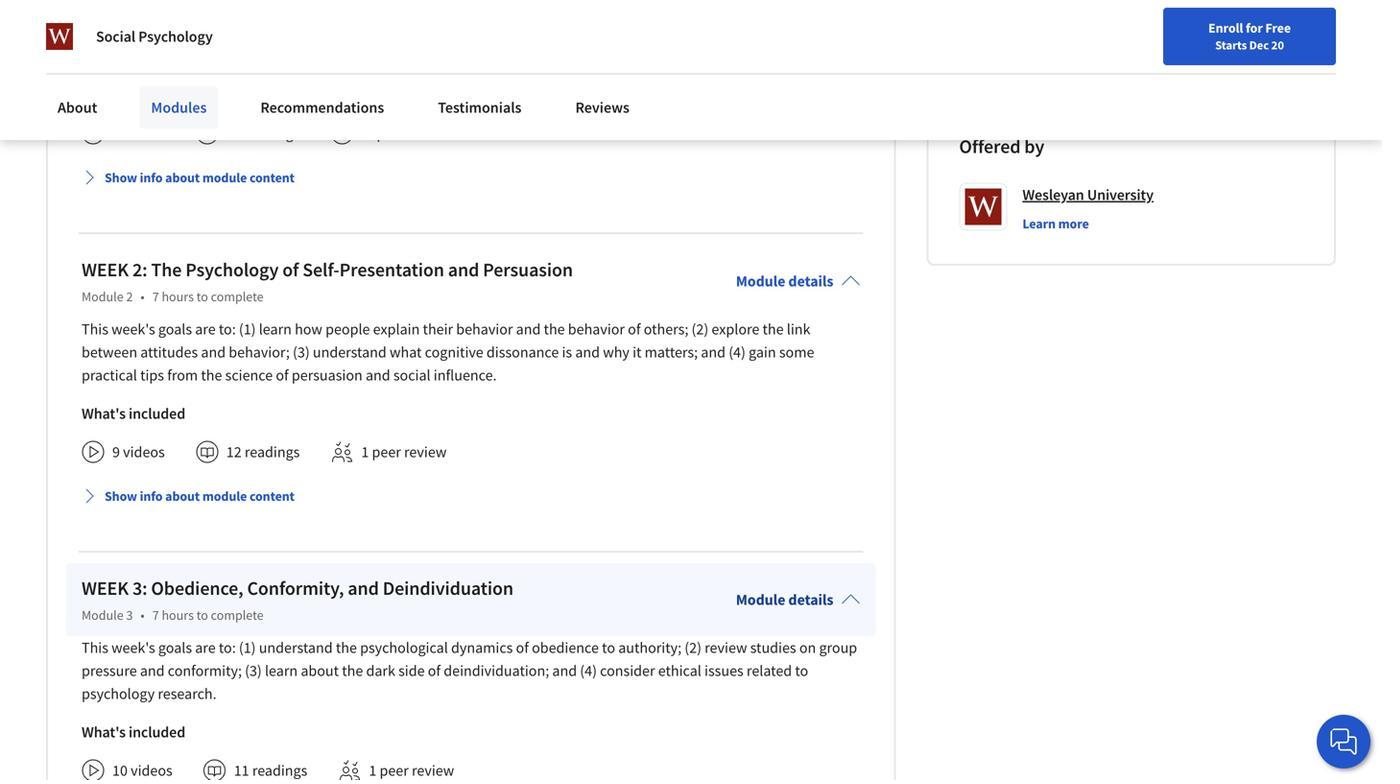 Task type: describe. For each thing, give the bounding box(es) containing it.
speed
[[142, 47, 181, 66]]

and up reality
[[460, 1, 484, 20]]

studies
[[750, 639, 796, 658]]

take
[[663, 1, 690, 20]]

module up explore
[[736, 272, 786, 291]]

the up speed
[[154, 24, 175, 43]]

about for 15 readings
[[165, 169, 200, 186]]

explain
[[373, 320, 420, 339]]

show info about module content for 15 readings
[[105, 169, 295, 186]]

3 included from the top
[[129, 723, 185, 742]]

explore
[[712, 320, 760, 339]]

what's included for shocking
[[82, 86, 185, 105]]

videos for the
[[123, 443, 165, 462]]

(1) for persuasion
[[239, 320, 256, 339]]

2
[[126, 288, 133, 306]]

and down obedience
[[552, 662, 577, 681]]

about
[[58, 98, 97, 117]]

it
[[633, 343, 642, 362]]

1 behavior from the left
[[456, 320, 513, 339]]

how inside this week's goals are to: (1) learn what social psychology is and why it's worth studying; (2) take a "snapshot" of your thinking at the start of the course; (3) see how perceptions of reality are psychologically constructed; and (4) witness the shocking speed at which social judgments are made.
[[345, 24, 372, 43]]

wesleyan university image
[[46, 23, 73, 50]]

testimonials
[[438, 98, 522, 117]]

show for 15 readings
[[105, 169, 137, 186]]

included for the
[[129, 404, 185, 424]]

module for 12 readings
[[202, 488, 247, 505]]

learn for how
[[259, 320, 292, 339]]

university
[[1087, 185, 1154, 205]]

hours inside week 2: the psychology of self-presentation and persuasion module 2 • 7 hours to complete
[[162, 288, 194, 306]]

module up studies
[[736, 591, 786, 610]]

between
[[82, 343, 137, 362]]

are down it's
[[514, 24, 534, 43]]

12 readings
[[226, 443, 300, 462]]

1 horizontal spatial 3
[[361, 124, 369, 143]]

this for this week's goals are to: (1) understand the psychological dynamics of obedience to authority; (2) review studies on group pressure and conformity; (3) learn about the dark side of deindividuation; and (4) consider ethical issues related to psychology research.
[[82, 639, 108, 658]]

module details for week 2: the psychology of self-presentation and persuasion
[[736, 272, 834, 291]]

included for shocking
[[129, 86, 185, 105]]

obedience
[[532, 639, 599, 658]]

module for 15 readings
[[202, 169, 247, 186]]

on
[[800, 639, 816, 658]]

dissonance
[[487, 343, 559, 362]]

the up dissonance
[[544, 320, 565, 339]]

9 for this week's goals are to: (1) learn how people explain their behavior and the behavior of others; (2) explore the link between attitudes and behavior; (3) understand what cognitive dissonance is and why it matters; and (4) gain some practical tips from the science of persuasion and social influence.
[[112, 443, 120, 462]]

course
[[1028, 65, 1067, 82]]

and left it
[[575, 343, 600, 362]]

thinking
[[82, 24, 135, 43]]

modules link
[[140, 86, 218, 129]]

this week's goals are to: (1) learn what social psychology is and why it's worth studying; (2) take a "snapshot" of your thinking at the start of the course; (3) see how perceptions of reality are psychologically constructed; and (4) witness the shocking speed at which social judgments are made.
[[82, 1, 844, 66]]

presentation
[[339, 258, 444, 282]]

show notifications image
[[1159, 24, 1182, 47]]

complete inside week 3: obedience, conformity, and deindividuation module 3 • 7 hours to complete
[[211, 607, 264, 624]]

0 vertical spatial review
[[404, 443, 447, 462]]

and down "snapshot"
[[723, 24, 748, 43]]

of left reality
[[455, 24, 467, 43]]

see
[[320, 24, 342, 43]]

module inside week 2: the psychology of self-presentation and persuasion module 2 • 7 hours to complete
[[82, 288, 124, 306]]

psychology inside this week's goals are to: (1) understand the psychological dynamics of obedience to authority; (2) review studies on group pressure and conformity; (3) learn about the dark side of deindividuation; and (4) consider ethical issues related to psychology research.
[[82, 685, 155, 704]]

enroll for free starts dec 20
[[1209, 19, 1291, 53]]

(1) for which
[[239, 1, 256, 20]]

and down explain on the top
[[366, 366, 390, 385]]

week 3: obedience, conformity, and deindividuation module 3 • 7 hours to complete
[[82, 577, 514, 624]]

social
[[96, 27, 135, 46]]

0 vertical spatial •
[[1075, 63, 1081, 84]]

to: for science
[[219, 320, 236, 339]]

offered
[[959, 135, 1021, 159]]

1 vertical spatial at
[[184, 47, 197, 66]]

12
[[226, 443, 242, 462]]

what inside this week's goals are to: (1) learn what social psychology is and why it's worth studying; (2) take a "snapshot" of your thinking at the start of the course; (3) see how perceptions of reality are psychologically constructed; and (4) witness the shocking speed at which social judgments are made.
[[295, 1, 327, 20]]

module inside week 3: obedience, conformity, and deindividuation module 3 • 7 hours to complete
[[82, 607, 124, 624]]

• inside week 2: the psychology of self-presentation and persuasion module 2 • 7 hours to complete
[[141, 288, 145, 306]]

wesleyan university
[[1023, 185, 1154, 205]]

by
[[1025, 135, 1045, 159]]

tips
[[140, 366, 164, 385]]

1 course • 624,735 learners
[[1019, 63, 1180, 84]]

hours inside week 3: obedience, conformity, and deindividuation module 3 • 7 hours to complete
[[162, 607, 194, 624]]

details for week 2: the psychology of self-presentation and persuasion
[[789, 272, 834, 291]]

some
[[779, 343, 814, 362]]

course;
[[250, 24, 297, 43]]

shocking
[[82, 47, 139, 66]]

dec
[[1250, 37, 1269, 53]]

this for this week's goals are to: (1) learn how people explain their behavior and the behavior of others; (2) explore the link between attitudes and behavior; (3) understand what cognitive dissonance is and why it matters; and (4) gain some practical tips from the science of persuasion and social influence.
[[82, 320, 108, 339]]

constructed;
[[640, 24, 720, 43]]

practical
[[82, 366, 137, 385]]

goals inside this week's goals are to: (1) understand the psychological dynamics of obedience to authority; (2) review studies on group pressure and conformity; (3) learn about the dark side of deindividuation; and (4) consider ethical issues related to psychology research.
[[158, 639, 192, 658]]

info for 15 readings
[[140, 169, 163, 186]]

psychologically
[[538, 24, 637, 43]]

more
[[1059, 215, 1089, 233]]

reality
[[470, 24, 511, 43]]

of down behavior; on the top left
[[276, 366, 289, 385]]

the right from at left
[[201, 366, 222, 385]]

is inside this week's goals are to: (1) learn what social psychology is and why it's worth studying; (2) take a "snapshot" of your thinking at the start of the course; (3) see how perceptions of reality are psychologically constructed; and (4) witness the shocking speed at which social judgments are made.
[[446, 1, 457, 20]]

link
[[787, 320, 811, 339]]

0 vertical spatial at
[[138, 24, 151, 43]]

learn
[[1023, 215, 1056, 233]]

"snapshot"
[[704, 1, 776, 20]]

goals for shocking
[[158, 1, 192, 20]]

social inside this week's goals are to: (1) learn how people explain their behavior and the behavior of others; (2) explore the link between attitudes and behavior; (3) understand what cognitive dissonance is and why it matters; and (4) gain some practical tips from the science of persuasion and social influence.
[[393, 366, 431, 385]]

3:
[[132, 577, 147, 601]]

week 2: the psychology of self-presentation and persuasion module 2 • 7 hours to complete
[[82, 258, 573, 306]]

(4) inside this week's goals are to: (1) learn what social psychology is and why it's worth studying; (2) take a "snapshot" of your thinking at the start of the course; (3) see how perceptions of reality are psychologically constructed; and (4) witness the shocking speed at which social judgments are made.
[[751, 24, 768, 43]]

made.
[[377, 47, 418, 66]]

learn more button
[[1023, 214, 1089, 234]]

peer
[[372, 443, 401, 462]]

a
[[693, 1, 701, 20]]

social psychology
[[96, 27, 213, 46]]

3 quizzes
[[361, 124, 420, 143]]

of up it
[[628, 320, 641, 339]]

your
[[795, 1, 824, 20]]

show info about module content button for 15 readings
[[74, 161, 302, 195]]

persuasion
[[483, 258, 573, 282]]

0 vertical spatial psychology
[[138, 27, 213, 46]]

to down on
[[795, 662, 809, 681]]

about for 12 readings
[[165, 488, 200, 505]]

2 behavior from the left
[[568, 320, 625, 339]]

why inside this week's goals are to: (1) learn how people explain their behavior and the behavior of others; (2) explore the link between attitudes and behavior; (3) understand what cognitive dissonance is and why it matters; and (4) gain some practical tips from the science of persuasion and social influence.
[[603, 343, 630, 362]]

how inside this week's goals are to: (1) learn how people explain their behavior and the behavior of others; (2) explore the link between attitudes and behavior; (3) understand what cognitive dissonance is and why it matters; and (4) gain some practical tips from the science of persuasion and social influence.
[[295, 320, 322, 339]]

this week's goals are to: (1) understand the psychological dynamics of obedience to authority; (2) review studies on group pressure and conformity; (3) learn about the dark side of deindividuation; and (4) consider ethical issues related to psychology research.
[[82, 639, 857, 704]]

of up which
[[210, 24, 223, 43]]

the left psychological at left
[[336, 639, 357, 658]]

and up science
[[201, 343, 226, 362]]

deindividuation;
[[444, 662, 549, 681]]

their
[[423, 320, 453, 339]]

are left made.
[[353, 47, 374, 66]]

free
[[1266, 19, 1291, 36]]

others;
[[644, 320, 689, 339]]

psychology inside this week's goals are to: (1) learn what social psychology is and why it's worth studying; (2) take a "snapshot" of your thinking at the start of the course; (3) see how perceptions of reality are psychologically constructed; and (4) witness the shocking speed at which social judgments are made.
[[370, 1, 443, 20]]

for
[[1246, 19, 1263, 36]]

research.
[[158, 685, 217, 704]]

dynamics
[[451, 639, 513, 658]]

group
[[819, 639, 857, 658]]

influence.
[[434, 366, 497, 385]]

dark
[[366, 662, 395, 681]]

gain
[[749, 343, 776, 362]]

week's for shocking
[[111, 1, 155, 20]]

studying;
[[580, 1, 640, 20]]

and down explore
[[701, 343, 726, 362]]

review inside this week's goals are to: (1) understand the psychological dynamics of obedience to authority; (2) review studies on group pressure and conformity; (3) learn about the dark side of deindividuation; and (4) consider ethical issues related to psychology research.
[[705, 639, 747, 658]]

which
[[200, 47, 238, 66]]

the up which
[[226, 24, 247, 43]]

(4) inside this week's goals are to: (1) learn how people explain their behavior and the behavior of others; (2) explore the link between attitudes and behavior; (3) understand what cognitive dissonance is and why it matters; and (4) gain some practical tips from the science of persuasion and social influence.
[[729, 343, 746, 362]]



Task type: locate. For each thing, give the bounding box(es) containing it.
0 horizontal spatial 1
[[361, 443, 369, 462]]

0 vertical spatial hours
[[162, 288, 194, 306]]

• right 2
[[141, 288, 145, 306]]

1 horizontal spatial psychology
[[370, 1, 443, 20]]

3 goals from the top
[[158, 639, 192, 658]]

videos for shocking
[[123, 124, 165, 143]]

week for week 2: the psychology of self-presentation and persuasion
[[82, 258, 129, 282]]

2 week from the top
[[82, 577, 129, 601]]

1 vertical spatial how
[[295, 320, 322, 339]]

content for 15 readings
[[250, 169, 295, 186]]

psychology
[[370, 1, 443, 20], [82, 685, 155, 704]]

about left dark on the left of page
[[301, 662, 339, 681]]

related
[[747, 662, 792, 681]]

module
[[202, 169, 247, 186], [202, 488, 247, 505]]

this inside this week's goals are to: (1) understand the psychological dynamics of obedience to authority; (2) review studies on group pressure and conformity; (3) learn about the dark side of deindividuation; and (4) consider ethical issues related to psychology research.
[[82, 639, 108, 658]]

review up issues
[[705, 639, 747, 658]]

(1) inside this week's goals are to: (1) understand the psychological dynamics of obedience to authority; (2) review studies on group pressure and conformity; (3) learn about the dark side of deindividuation; and (4) consider ethical issues related to psychology research.
[[239, 639, 256, 658]]

1 goals from the top
[[158, 1, 192, 20]]

2 complete from the top
[[211, 607, 264, 624]]

reviews
[[575, 98, 630, 117]]

psychology up speed
[[138, 27, 213, 46]]

(3) up 'persuasion'
[[293, 343, 310, 362]]

and inside week 2: the psychology of self-presentation and persuasion module 2 • 7 hours to complete
[[448, 258, 479, 282]]

psychology
[[138, 27, 213, 46], [186, 258, 279, 282]]

wesleyan
[[1023, 185, 1084, 205]]

2 this from the top
[[82, 320, 108, 339]]

show down the about link
[[105, 169, 137, 186]]

0 vertical spatial understand
[[313, 343, 387, 362]]

about up obedience,
[[165, 488, 200, 505]]

issues
[[705, 662, 744, 681]]

module details up studies
[[736, 591, 834, 610]]

goals inside this week's goals are to: (1) learn what social psychology is and why it's worth studying; (2) take a "snapshot" of your thinking at the start of the course; (3) see how perceptions of reality are psychologically constructed; and (4) witness the shocking speed at which social judgments are made.
[[158, 1, 192, 20]]

1 week's from the top
[[111, 1, 155, 20]]

1 what's from the top
[[82, 86, 126, 105]]

(1) inside this week's goals are to: (1) learn what social psychology is and why it's worth studying; (2) take a "snapshot" of your thinking at the start of the course; (3) see how perceptions of reality are psychologically constructed; and (4) witness the shocking speed at which social judgments are made.
[[239, 1, 256, 20]]

are
[[195, 1, 216, 20], [514, 24, 534, 43], [353, 47, 374, 66], [195, 320, 216, 339], [195, 639, 216, 658]]

it's
[[517, 1, 536, 20]]

and up dissonance
[[516, 320, 541, 339]]

0 horizontal spatial social
[[242, 47, 279, 66]]

the down your
[[823, 24, 844, 43]]

1 horizontal spatial behavior
[[568, 320, 625, 339]]

1 (1) from the top
[[239, 1, 256, 20]]

(2) left take
[[643, 1, 660, 20]]

coursera image
[[23, 16, 145, 46]]

(4) down obedience
[[580, 662, 597, 681]]

1 module from the top
[[202, 169, 247, 186]]

content down '15 readings'
[[250, 169, 295, 186]]

1 show info about module content from the top
[[105, 169, 295, 186]]

1 vertical spatial hours
[[162, 607, 194, 624]]

2 show info about module content from the top
[[105, 488, 295, 505]]

2 module from the top
[[202, 488, 247, 505]]

week left 2:
[[82, 258, 129, 282]]

0 horizontal spatial review
[[404, 443, 447, 462]]

how right see
[[345, 24, 372, 43]]

1 vertical spatial readings
[[245, 443, 300, 462]]

(2) inside this week's goals are to: (1) learn what social psychology is and why it's worth studying; (2) take a "snapshot" of your thinking at the start of the course; (3) see how perceptions of reality are psychologically constructed; and (4) witness the shocking speed at which social judgments are made.
[[643, 1, 660, 20]]

1 vertical spatial (1)
[[239, 320, 256, 339]]

0 horizontal spatial behavior
[[456, 320, 513, 339]]

0 vertical spatial about
[[165, 169, 200, 186]]

goals for the
[[158, 320, 192, 339]]

attitudes
[[140, 343, 198, 362]]

2 goals from the top
[[158, 320, 192, 339]]

1 7 from the top
[[152, 288, 159, 306]]

hours down the
[[162, 288, 194, 306]]

included down "tips"
[[129, 404, 185, 424]]

3 what's from the top
[[82, 723, 126, 742]]

7 inside week 2: the psychology of self-presentation and persuasion module 2 • 7 hours to complete
[[152, 288, 159, 306]]

of left self-
[[283, 258, 299, 282]]

0 vertical spatial what's
[[82, 86, 126, 105]]

2 vertical spatial to:
[[219, 639, 236, 658]]

1 vertical spatial complete
[[211, 607, 264, 624]]

0 vertical spatial show info about module content button
[[74, 161, 302, 195]]

consider
[[600, 662, 655, 681]]

1 vertical spatial 3
[[126, 607, 133, 624]]

1 week from the top
[[82, 258, 129, 282]]

enroll
[[1209, 19, 1244, 36]]

to inside week 2: the psychology of self-presentation and persuasion module 2 • 7 hours to complete
[[197, 288, 208, 306]]

about link
[[46, 86, 109, 129]]

to: inside this week's goals are to: (1) learn how people explain their behavior and the behavior of others; (2) explore the link between attitudes and behavior; (3) understand what cognitive dissonance is and why it matters; and (4) gain some practical tips from the science of persuasion and social influence.
[[219, 320, 236, 339]]

the up gain
[[763, 320, 784, 339]]

cognitive
[[425, 343, 484, 362]]

goals up 'attitudes'
[[158, 320, 192, 339]]

learners
[[1135, 65, 1180, 82]]

1 content from the top
[[250, 169, 295, 186]]

included down the research.
[[129, 723, 185, 742]]

2 week's from the top
[[111, 320, 155, 339]]

1 to: from the top
[[219, 1, 236, 20]]

0 vertical spatial videos
[[123, 124, 165, 143]]

2 horizontal spatial (4)
[[751, 24, 768, 43]]

are inside this week's goals are to: (1) understand the psychological dynamics of obedience to authority; (2) review studies on group pressure and conformity; (3) learn about the dark side of deindividuation; and (4) consider ethical issues related to psychology research.
[[195, 639, 216, 658]]

to: up conformity;
[[219, 639, 236, 658]]

9 for this week's goals are to: (1) learn what social psychology is and why it's worth studying; (2) take a "snapshot" of your thinking at the start of the course; (3) see how perceptions of reality are psychologically constructed; and (4) witness the shocking speed at which social judgments are made.
[[112, 124, 120, 143]]

worth
[[539, 1, 577, 20]]

2 videos from the top
[[123, 443, 165, 462]]

(2) inside this week's goals are to: (1) understand the psychological dynamics of obedience to authority; (2) review studies on group pressure and conformity; (3) learn about the dark side of deindividuation; and (4) consider ethical issues related to psychology research.
[[685, 639, 702, 658]]

to: for speed
[[219, 1, 236, 20]]

hours down obedience,
[[162, 607, 194, 624]]

learn inside this week's goals are to: (1) learn how people explain their behavior and the behavior of others; (2) explore the link between attitudes and behavior; (3) understand what cognitive dissonance is and why it matters; and (4) gain some practical tips from the science of persuasion and social influence.
[[259, 320, 292, 339]]

1 vertical spatial 7
[[152, 607, 159, 624]]

(1)
[[239, 1, 256, 20], [239, 320, 256, 339], [239, 639, 256, 658]]

to: inside this week's goals are to: (1) understand the psychological dynamics of obedience to authority; (2) review studies on group pressure and conformity; (3) learn about the dark side of deindividuation; and (4) consider ethical issues related to psychology research.
[[219, 639, 236, 658]]

2 9 from the top
[[112, 443, 120, 462]]

complete down obedience,
[[211, 607, 264, 624]]

about
[[165, 169, 200, 186], [165, 488, 200, 505], [301, 662, 339, 681]]

2 show from the top
[[105, 488, 137, 505]]

to: up which
[[219, 1, 236, 20]]

side
[[399, 662, 425, 681]]

1 what's included from the top
[[82, 86, 185, 105]]

week's up pressure
[[111, 639, 155, 658]]

what up see
[[295, 1, 327, 20]]

0 horizontal spatial at
[[138, 24, 151, 43]]

2 vertical spatial about
[[301, 662, 339, 681]]

this week's goals are to: (1) learn how people explain their behavior and the behavior of others; (2) explore the link between attitudes and behavior; (3) understand what cognitive dissonance is and why it matters; and (4) gain some practical tips from the science of persuasion and social influence.
[[82, 320, 814, 385]]

0 vertical spatial module details
[[736, 272, 834, 291]]

1 horizontal spatial why
[[603, 343, 630, 362]]

1 hours from the top
[[162, 288, 194, 306]]

at right social
[[138, 24, 151, 43]]

9
[[112, 124, 120, 143], [112, 443, 120, 462]]

understand inside this week's goals are to: (1) learn how people explain their behavior and the behavior of others; (2) explore the link between attitudes and behavior; (3) understand what cognitive dissonance is and why it matters; and (4) gain some practical tips from the science of persuasion and social influence.
[[313, 343, 387, 362]]

to up 'attitudes'
[[197, 288, 208, 306]]

0 vertical spatial social
[[330, 1, 367, 20]]

are for people
[[195, 320, 216, 339]]

20
[[1272, 37, 1284, 53]]

1 for •
[[1019, 65, 1026, 82]]

0 vertical spatial included
[[129, 86, 185, 105]]

social
[[330, 1, 367, 20], [242, 47, 279, 66], [393, 366, 431, 385]]

wesleyan university link
[[1023, 183, 1154, 207]]

the
[[151, 258, 182, 282]]

social up see
[[330, 1, 367, 20]]

2 what's from the top
[[82, 404, 126, 424]]

week's inside this week's goals are to: (1) learn how people explain their behavior and the behavior of others; (2) explore the link between attitudes and behavior; (3) understand what cognitive dissonance is and why it matters; and (4) gain some practical tips from the science of persuasion and social influence.
[[111, 320, 155, 339]]

are inside this week's goals are to: (1) learn how people explain their behavior and the behavior of others; (2) explore the link between attitudes and behavior; (3) understand what cognitive dissonance is and why it matters; and (4) gain some practical tips from the science of persuasion and social influence.
[[195, 320, 216, 339]]

show info about module content
[[105, 169, 295, 186], [105, 488, 295, 505]]

0 vertical spatial readings
[[245, 124, 300, 143]]

week's up social
[[111, 1, 155, 20]]

1 vertical spatial goals
[[158, 320, 192, 339]]

(1) up behavior; on the top left
[[239, 320, 256, 339]]

is right dissonance
[[562, 343, 572, 362]]

self-
[[303, 258, 339, 282]]

3 left 'quizzes'
[[361, 124, 369, 143]]

conformity;
[[168, 662, 242, 681]]

9 videos down modules
[[112, 124, 165, 143]]

(3) inside this week's goals are to: (1) learn what social psychology is and why it's worth studying; (2) take a "snapshot" of your thinking at the start of the course; (3) see how perceptions of reality are psychologically constructed; and (4) witness the shocking speed at which social judgments are made.
[[300, 24, 317, 43]]

this for this week's goals are to: (1) learn what social psychology is and why it's worth studying; (2) take a "snapshot" of your thinking at the start of the course; (3) see how perceptions of reality are psychologically constructed; and (4) witness the shocking speed at which social judgments are made.
[[82, 1, 108, 20]]

quizzes
[[372, 124, 420, 143]]

624,735
[[1089, 65, 1132, 82]]

0 vertical spatial 9
[[112, 124, 120, 143]]

9 videos for the
[[112, 443, 165, 462]]

of inside week 2: the psychology of self-presentation and persuasion module 2 • 7 hours to complete
[[283, 258, 299, 282]]

2 vertical spatial week's
[[111, 639, 155, 658]]

is up perceptions
[[446, 1, 457, 20]]

psychology up perceptions
[[370, 1, 443, 20]]

0 vertical spatial week
[[82, 258, 129, 282]]

what inside this week's goals are to: (1) learn how people explain their behavior and the behavior of others; (2) explore the link between attitudes and behavior; (3) understand what cognitive dissonance is and why it matters; and (4) gain some practical tips from the science of persuasion and social influence.
[[390, 343, 422, 362]]

what's for this week's goals are to: (1) learn what social psychology is and why it's worth studying; (2) take a "snapshot" of your thinking at the start of the course; (3) see how perceptions of reality are psychologically constructed; and (4) witness the shocking speed at which social judgments are made.
[[82, 86, 126, 105]]

0 horizontal spatial (4)
[[580, 662, 597, 681]]

show
[[105, 169, 137, 186], [105, 488, 137, 505]]

3 inside week 3: obedience, conformity, and deindividuation module 3 • 7 hours to complete
[[126, 607, 133, 624]]

0 vertical spatial (2)
[[643, 1, 660, 20]]

2 vertical spatial goals
[[158, 639, 192, 658]]

1 this from the top
[[82, 1, 108, 20]]

week inside week 3: obedience, conformity, and deindividuation module 3 • 7 hours to complete
[[82, 577, 129, 601]]

week's for the
[[111, 320, 155, 339]]

show info about module content for 12 readings
[[105, 488, 295, 505]]

15 readings
[[226, 124, 300, 143]]

and inside week 3: obedience, conformity, and deindividuation module 3 • 7 hours to complete
[[348, 577, 379, 601]]

social down cognitive on the top left of page
[[393, 366, 431, 385]]

psychological
[[360, 639, 448, 658]]

1 vertical spatial why
[[603, 343, 630, 362]]

social down course;
[[242, 47, 279, 66]]

behavior up cognitive on the top left of page
[[456, 320, 513, 339]]

week's inside this week's goals are to: (1) learn what social psychology is and why it's worth studying; (2) take a "snapshot" of your thinking at the start of the course; (3) see how perceptions of reality are psychologically constructed; and (4) witness the shocking speed at which social judgments are made.
[[111, 1, 155, 20]]

ethical
[[658, 662, 702, 681]]

content down 12 readings
[[250, 488, 295, 505]]

to: inside this week's goals are to: (1) learn what social psychology is and why it's worth studying; (2) take a "snapshot" of your thinking at the start of the course; (3) see how perceptions of reality are psychologically constructed; and (4) witness the shocking speed at which social judgments are made.
[[219, 1, 236, 20]]

3 this from the top
[[82, 639, 108, 658]]

behavior;
[[229, 343, 290, 362]]

goals inside this week's goals are to: (1) learn how people explain their behavior and the behavior of others; (2) explore the link between attitudes and behavior; (3) understand what cognitive dissonance is and why it matters; and (4) gain some practical tips from the science of persuasion and social influence.
[[158, 320, 192, 339]]

module details for week 3: obedience, conformity, and deindividuation
[[736, 591, 834, 610]]

1 vertical spatial this
[[82, 320, 108, 339]]

1 vertical spatial content
[[250, 488, 295, 505]]

0 horizontal spatial psychology
[[82, 685, 155, 704]]

understand inside this week's goals are to: (1) understand the psychological dynamics of obedience to authority; (2) review studies on group pressure and conformity; (3) learn about the dark side of deindividuation; and (4) consider ethical issues related to psychology research.
[[259, 639, 333, 658]]

what's down shocking
[[82, 86, 126, 105]]

to up consider
[[602, 639, 615, 658]]

0 vertical spatial what
[[295, 1, 327, 20]]

the left dark on the left of page
[[342, 662, 363, 681]]

2 vertical spatial •
[[141, 607, 145, 624]]

complete inside week 2: the psychology of self-presentation and persuasion module 2 • 7 hours to complete
[[211, 288, 264, 306]]

1 info from the top
[[140, 169, 163, 186]]

(3) right conformity;
[[245, 662, 262, 681]]

obedience,
[[151, 577, 243, 601]]

0 horizontal spatial what
[[295, 1, 327, 20]]

9 videos down "tips"
[[112, 443, 165, 462]]

week left 3:
[[82, 577, 129, 601]]

what's down pressure
[[82, 723, 126, 742]]

what's included down shocking
[[82, 86, 185, 105]]

1 horizontal spatial social
[[330, 1, 367, 20]]

(2) up ethical
[[685, 639, 702, 658]]

3 (1) from the top
[[239, 639, 256, 658]]

1 vertical spatial 9
[[112, 443, 120, 462]]

readings
[[245, 124, 300, 143], [245, 443, 300, 462]]

2 vertical spatial learn
[[265, 662, 298, 681]]

show info about module content button
[[74, 161, 302, 195], [74, 479, 302, 514]]

modules
[[151, 98, 207, 117]]

1 inside '1 course • 624,735 learners'
[[1019, 65, 1026, 82]]

psychology right the
[[186, 258, 279, 282]]

at down start
[[184, 47, 197, 66]]

readings for 15 readings
[[245, 124, 300, 143]]

1 show from the top
[[105, 169, 137, 186]]

1 vertical spatial (2)
[[692, 320, 709, 339]]

complete
[[211, 288, 264, 306], [211, 607, 264, 624]]

1 included from the top
[[129, 86, 185, 105]]

2 vertical spatial (2)
[[685, 639, 702, 658]]

1 vertical spatial info
[[140, 488, 163, 505]]

7 inside week 3: obedience, conformity, and deindividuation module 3 • 7 hours to complete
[[152, 607, 159, 624]]

complete up behavior; on the top left
[[211, 288, 264, 306]]

learn down week 3: obedience, conformity, and deindividuation module 3 • 7 hours to complete
[[265, 662, 298, 681]]

2 show info about module content button from the top
[[74, 479, 302, 514]]

1 left peer
[[361, 443, 369, 462]]

(4) inside this week's goals are to: (1) understand the psychological dynamics of obedience to authority; (2) review studies on group pressure and conformity; (3) learn about the dark side of deindividuation; and (4) consider ethical issues related to psychology research.
[[580, 662, 597, 681]]

3 what's included from the top
[[82, 723, 185, 742]]

of left your
[[779, 1, 792, 20]]

module down 12
[[202, 488, 247, 505]]

the
[[154, 24, 175, 43], [226, 24, 247, 43], [823, 24, 844, 43], [544, 320, 565, 339], [763, 320, 784, 339], [201, 366, 222, 385], [336, 639, 357, 658], [342, 662, 363, 681]]

learn
[[259, 1, 292, 20], [259, 320, 292, 339], [265, 662, 298, 681]]

show for 12 readings
[[105, 488, 137, 505]]

1 vertical spatial •
[[141, 288, 145, 306]]

perceptions
[[375, 24, 452, 43]]

readings right 15 at top
[[245, 124, 300, 143]]

1 vertical spatial what
[[390, 343, 422, 362]]

1 vertical spatial (4)
[[729, 343, 746, 362]]

2 to: from the top
[[219, 320, 236, 339]]

are for psychological
[[195, 639, 216, 658]]

why left it
[[603, 343, 630, 362]]

why inside this week's goals are to: (1) learn what social psychology is and why it's worth studying; (2) take a "snapshot" of your thinking at the start of the course; (3) see how perceptions of reality are psychologically constructed; and (4) witness the shocking speed at which social judgments are made.
[[488, 1, 514, 20]]

week for week 3: obedience, conformity, and deindividuation
[[82, 577, 129, 601]]

review
[[404, 443, 447, 462], [705, 639, 747, 658]]

1 videos from the top
[[123, 124, 165, 143]]

menu item
[[1016, 19, 1139, 82]]

1 vertical spatial psychology
[[186, 258, 279, 282]]

module
[[736, 272, 786, 291], [82, 288, 124, 306], [736, 591, 786, 610], [82, 607, 124, 624]]

15
[[226, 124, 242, 143]]

1 9 from the top
[[112, 124, 120, 143]]

1 vertical spatial what's
[[82, 404, 126, 424]]

2 details from the top
[[789, 591, 834, 610]]

info up 3:
[[140, 488, 163, 505]]

and left persuasion
[[448, 258, 479, 282]]

0 vertical spatial 3
[[361, 124, 369, 143]]

(3) inside this week's goals are to: (1) understand the psychological dynamics of obedience to authority; (2) review studies on group pressure and conformity; (3) learn about the dark side of deindividuation; and (4) consider ethical issues related to psychology research.
[[245, 662, 262, 681]]

1 vertical spatial is
[[562, 343, 572, 362]]

videos
[[123, 124, 165, 143], [123, 443, 165, 462]]

2 module details from the top
[[736, 591, 834, 610]]

0 vertical spatial details
[[789, 272, 834, 291]]

and right conformity,
[[348, 577, 379, 601]]

to inside week 3: obedience, conformity, and deindividuation module 3 • 7 hours to complete
[[197, 607, 208, 624]]

learn more
[[1023, 215, 1089, 233]]

pressure
[[82, 662, 137, 681]]

to:
[[219, 1, 236, 20], [219, 320, 236, 339], [219, 639, 236, 658]]

week's down 2
[[111, 320, 155, 339]]

0 vertical spatial module
[[202, 169, 247, 186]]

show up 3:
[[105, 488, 137, 505]]

1 vertical spatial social
[[242, 47, 279, 66]]

chat with us image
[[1329, 727, 1359, 757]]

1 horizontal spatial at
[[184, 47, 197, 66]]

included down speed
[[129, 86, 185, 105]]

1 peer review
[[361, 443, 447, 462]]

1 vertical spatial psychology
[[82, 685, 155, 704]]

(3) inside this week's goals are to: (1) learn how people explain their behavior and the behavior of others; (2) explore the link between attitudes and behavior; (3) understand what cognitive dissonance is and why it matters; and (4) gain some practical tips from the science of persuasion and social influence.
[[293, 343, 310, 362]]

learn for what
[[259, 1, 292, 20]]

1 vertical spatial module details
[[736, 591, 834, 610]]

1 vertical spatial show info about module content
[[105, 488, 295, 505]]

what's included down the research.
[[82, 723, 185, 742]]

• right course
[[1075, 63, 1081, 84]]

1 details from the top
[[789, 272, 834, 291]]

psychology inside week 2: the psychology of self-presentation and persuasion module 2 • 7 hours to complete
[[186, 258, 279, 282]]

1 vertical spatial week's
[[111, 320, 155, 339]]

authority;
[[618, 639, 682, 658]]

readings for 12 readings
[[245, 443, 300, 462]]

0 vertical spatial how
[[345, 24, 372, 43]]

1 horizontal spatial how
[[345, 24, 372, 43]]

what's included for the
[[82, 404, 185, 424]]

2 content from the top
[[250, 488, 295, 505]]

2 7 from the top
[[152, 607, 159, 624]]

learn up behavior; on the top left
[[259, 320, 292, 339]]

week inside week 2: the psychology of self-presentation and persuasion module 2 • 7 hours to complete
[[82, 258, 129, 282]]

1 vertical spatial (3)
[[293, 343, 310, 362]]

of
[[779, 1, 792, 20], [210, 24, 223, 43], [455, 24, 467, 43], [283, 258, 299, 282], [628, 320, 641, 339], [276, 366, 289, 385], [516, 639, 529, 658], [428, 662, 441, 681]]

info for 12 readings
[[140, 488, 163, 505]]

0 vertical spatial show
[[105, 169, 137, 186]]

9 down practical on the top left of the page
[[112, 443, 120, 462]]

2 hours from the top
[[162, 607, 194, 624]]

what's for this week's goals are to: (1) learn how people explain their behavior and the behavior of others; (2) explore the link between attitudes and behavior; (3) understand what cognitive dissonance is and why it matters; and (4) gain some practical tips from the science of persuasion and social influence.
[[82, 404, 126, 424]]

what's
[[82, 86, 126, 105], [82, 404, 126, 424], [82, 723, 126, 742]]

learn inside this week's goals are to: (1) understand the psychological dynamics of obedience to authority; (2) review studies on group pressure and conformity; (3) learn about the dark side of deindividuation; and (4) consider ethical issues related to psychology research.
[[265, 662, 298, 681]]

9 videos for shocking
[[112, 124, 165, 143]]

from
[[167, 366, 198, 385]]

• inside week 3: obedience, conformity, and deindividuation module 3 • 7 hours to complete
[[141, 607, 145, 624]]

0 vertical spatial (1)
[[239, 1, 256, 20]]

3
[[361, 124, 369, 143], [126, 607, 133, 624]]

1 vertical spatial 9 videos
[[112, 443, 165, 462]]

(2) inside this week's goals are to: (1) learn how people explain their behavior and the behavior of others; (2) explore the link between attitudes and behavior; (3) understand what cognitive dissonance is and why it matters; and (4) gain some practical tips from the science of persuasion and social influence.
[[692, 320, 709, 339]]

1 9 videos from the top
[[112, 124, 165, 143]]

1 for review
[[361, 443, 369, 462]]

2 vertical spatial what's
[[82, 723, 126, 742]]

0 vertical spatial goals
[[158, 1, 192, 20]]

0 vertical spatial to:
[[219, 1, 236, 20]]

0 vertical spatial complete
[[211, 288, 264, 306]]

0 vertical spatial (4)
[[751, 24, 768, 43]]

show info about module content button down 15 at top
[[74, 161, 302, 195]]

2 vertical spatial this
[[82, 639, 108, 658]]

details for week 3: obedience, conformity, and deindividuation
[[789, 591, 834, 610]]

1 horizontal spatial review
[[705, 639, 747, 658]]

1 vertical spatial review
[[705, 639, 747, 658]]

1 horizontal spatial what
[[390, 343, 422, 362]]

1 vertical spatial 1
[[361, 443, 369, 462]]

what down explain on the top
[[390, 343, 422, 362]]

persuasion
[[292, 366, 363, 385]]

1 readings from the top
[[245, 124, 300, 143]]

0 horizontal spatial how
[[295, 320, 322, 339]]

9 videos
[[112, 124, 165, 143], [112, 443, 165, 462]]

how left people
[[295, 320, 322, 339]]

are up 'attitudes'
[[195, 320, 216, 339]]

matters;
[[645, 343, 698, 362]]

is inside this week's goals are to: (1) learn how people explain their behavior and the behavior of others; (2) explore the link between attitudes and behavior; (3) understand what cognitive dissonance is and why it matters; and (4) gain some practical tips from the science of persuasion and social influence.
[[562, 343, 572, 362]]

1 left course
[[1019, 65, 1026, 82]]

1 vertical spatial details
[[789, 591, 834, 610]]

are up conformity;
[[195, 639, 216, 658]]

at
[[138, 24, 151, 43], [184, 47, 197, 66]]

week's inside this week's goals are to: (1) understand the psychological dynamics of obedience to authority; (2) review studies on group pressure and conformity; (3) learn about the dark side of deindividuation; and (4) consider ethical issues related to psychology research.
[[111, 639, 155, 658]]

understand down week 3: obedience, conformity, and deindividuation module 3 • 7 hours to complete
[[259, 639, 333, 658]]

2 vertical spatial what's included
[[82, 723, 185, 742]]

0 horizontal spatial 3
[[126, 607, 133, 624]]

goals up start
[[158, 1, 192, 20]]

1 vertical spatial to:
[[219, 320, 236, 339]]

1 vertical spatial about
[[165, 488, 200, 505]]

this
[[82, 1, 108, 20], [82, 320, 108, 339], [82, 639, 108, 658]]

0 vertical spatial show info about module content
[[105, 169, 295, 186]]

are for social
[[195, 1, 216, 20]]

2 what's included from the top
[[82, 404, 185, 424]]

2 (1) from the top
[[239, 320, 256, 339]]

about inside this week's goals are to: (1) understand the psychological dynamics of obedience to authority; (2) review studies on group pressure and conformity; (3) learn about the dark side of deindividuation; and (4) consider ethical issues related to psychology research.
[[301, 662, 339, 681]]

(2) right others;
[[692, 320, 709, 339]]

1 vertical spatial videos
[[123, 443, 165, 462]]

1 vertical spatial week
[[82, 577, 129, 601]]

1 horizontal spatial is
[[562, 343, 572, 362]]

content for 12 readings
[[250, 488, 295, 505]]

of up "deindividuation;"
[[516, 639, 529, 658]]

this inside this week's goals are to: (1) learn how people explain their behavior and the behavior of others; (2) explore the link between attitudes and behavior; (3) understand what cognitive dissonance is and why it matters; and (4) gain some practical tips from the science of persuasion and social influence.
[[82, 320, 108, 339]]

week's
[[111, 1, 155, 20], [111, 320, 155, 339], [111, 639, 155, 658]]

(1) inside this week's goals are to: (1) learn how people explain their behavior and the behavior of others; (2) explore the link between attitudes and behavior; (3) understand what cognitive dissonance is and why it matters; and (4) gain some practical tips from the science of persuasion and social influence.
[[239, 320, 256, 339]]

details
[[789, 272, 834, 291], [789, 591, 834, 610]]

1
[[1019, 65, 1026, 82], [361, 443, 369, 462]]

offered by
[[959, 135, 1045, 159]]

and up the research.
[[140, 662, 165, 681]]

2 vertical spatial social
[[393, 366, 431, 385]]

understand down people
[[313, 343, 387, 362]]

testimonials link
[[427, 86, 533, 129]]

0 vertical spatial this
[[82, 1, 108, 20]]

• down 3:
[[141, 607, 145, 624]]

3 to: from the top
[[219, 639, 236, 658]]

0 vertical spatial info
[[140, 169, 163, 186]]

module down 15 at top
[[202, 169, 247, 186]]

(4) down "snapshot"
[[751, 24, 768, 43]]

start
[[178, 24, 207, 43]]

9 right the about link
[[112, 124, 120, 143]]

this inside this week's goals are to: (1) learn what social psychology is and why it's worth studying; (2) take a "snapshot" of your thinking at the start of the course; (3) see how perceptions of reality are psychologically constructed; and (4) witness the shocking speed at which social judgments are made.
[[82, 1, 108, 20]]

judgments
[[282, 47, 350, 66]]

2 vertical spatial (4)
[[580, 662, 597, 681]]

witness
[[771, 24, 820, 43]]

show info about module content button for 12 readings
[[74, 479, 302, 514]]

reviews link
[[564, 86, 641, 129]]

deindividuation
[[383, 577, 514, 601]]

2 horizontal spatial social
[[393, 366, 431, 385]]

3 week's from the top
[[111, 639, 155, 658]]

0 vertical spatial (3)
[[300, 24, 317, 43]]

starts
[[1216, 37, 1247, 53]]

2 readings from the top
[[245, 443, 300, 462]]

1 complete from the top
[[211, 288, 264, 306]]

people
[[326, 320, 370, 339]]

2 9 videos from the top
[[112, 443, 165, 462]]

learn inside this week's goals are to: (1) learn what social psychology is and why it's worth studying; (2) take a "snapshot" of your thinking at the start of the course; (3) see how perceptions of reality are psychologically constructed; and (4) witness the shocking speed at which social judgments are made.
[[259, 1, 292, 20]]

what's for this week's goals are to: (1) understand the psychological dynamics of obedience to authority; (2) review studies on group pressure and conformity; (3) learn about the dark side of deindividuation; and (4) consider ethical issues related to psychology research.
[[82, 723, 126, 742]]

1 show info about module content button from the top
[[74, 161, 302, 195]]

of right side
[[428, 662, 441, 681]]

(3)
[[300, 24, 317, 43], [293, 343, 310, 362], [245, 662, 262, 681]]

show info about module content down 15 at top
[[105, 169, 295, 186]]

info
[[140, 169, 163, 186], [140, 488, 163, 505]]

1 module details from the top
[[736, 272, 834, 291]]

2 info from the top
[[140, 488, 163, 505]]

1 vertical spatial module
[[202, 488, 247, 505]]

2 included from the top
[[129, 404, 185, 424]]

0 vertical spatial what's included
[[82, 86, 185, 105]]



Task type: vqa. For each thing, say whether or not it's contained in the screenshot.
Coursera
no



